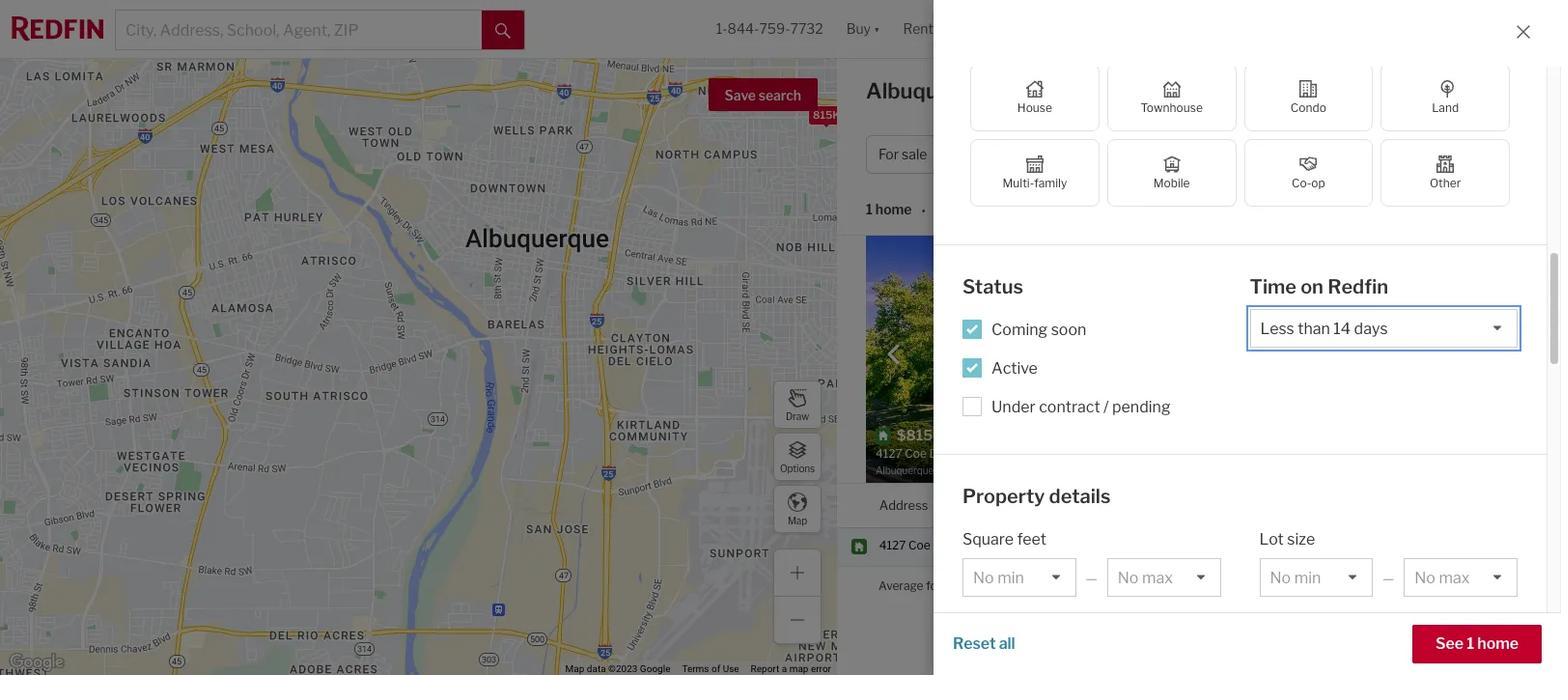 Task type: vqa. For each thing, say whether or not it's contained in the screenshot.
'435K' to the bottom
no



Task type: describe. For each thing, give the bounding box(es) containing it.
save search button
[[708, 78, 818, 111]]

average
[[879, 579, 924, 593]]

coming soon
[[992, 320, 1087, 339]]

square
[[963, 530, 1014, 549]]

map data ©2023 google
[[566, 664, 671, 674]]

a
[[782, 664, 787, 674]]

0 vertical spatial ft.
[[1245, 314, 1259, 328]]

view details link
[[1423, 442, 1519, 477]]

ne
[[949, 538, 965, 553]]

all filters • 3
[[1354, 146, 1432, 163]]

time on redfin
[[1250, 275, 1389, 298]]

feet
[[1017, 530, 1047, 549]]

1986
[[1488, 314, 1517, 328]]

view details button
[[1423, 445, 1519, 477]]

acre
[[1294, 268, 1318, 282]]

1 horizontal spatial price button
[[1086, 484, 1117, 527]]

options button
[[774, 433, 822, 481]]

4127
[[880, 538, 906, 553]]

$/sq. ft.
[[1215, 314, 1259, 328]]

home type
[[1075, 146, 1144, 163]]

house
[[1018, 100, 1053, 115]]

1 horizontal spatial redfin
[[1328, 275, 1389, 298]]

0 horizontal spatial $168
[[1314, 314, 1342, 328]]

average for albuquerque:
[[879, 579, 1017, 593]]

sq.
[[1483, 340, 1501, 354]]

0 horizontal spatial price button
[[972, 135, 1054, 174]]

coming
[[992, 320, 1048, 339]]

1 vertical spatial for
[[926, 579, 942, 593]]

save
[[725, 87, 756, 103]]

4127 coe dr ne
[[880, 538, 965, 553]]

photos button
[[1407, 205, 1485, 233]]

previous button image
[[885, 344, 904, 364]]

family
[[1035, 176, 1068, 190]]

time
[[1250, 275, 1297, 298]]

size
[[1411, 340, 1433, 354]]

mobile
[[1154, 176, 1190, 190]]

Multi-family checkbox
[[971, 139, 1100, 207]]

all
[[1354, 146, 1372, 163]]

Townhouse checkbox
[[1108, 64, 1237, 131]]

pending
[[1113, 397, 1171, 416]]

lot for lot size
[[1260, 530, 1284, 549]]

albuquerque,
[[866, 78, 1002, 103]]

lot size
[[1260, 530, 1316, 549]]

draw
[[786, 410, 809, 422]]

table
[[1489, 206, 1529, 224]]

op
[[1312, 176, 1326, 190]]

lot for lot size 10,799 sq. ft.
[[1390, 340, 1408, 354]]

option group containing house
[[971, 64, 1511, 207]]

terms of use link
[[682, 664, 739, 674]]

save search
[[725, 87, 802, 103]]

terms of use
[[682, 664, 739, 674]]

built
[[1416, 314, 1441, 328]]

co-op
[[1292, 176, 1326, 190]]

4127 coe dr ne link
[[880, 538, 980, 554]]

multi-family
[[1003, 176, 1068, 190]]

reset all button
[[953, 625, 1016, 664]]

map region
[[0, 0, 1004, 675]]

price for leftmost price button
[[985, 146, 1018, 163]]

home inside 'original owner! spacious, well-designed brick home on nearly quarter-acre lot in mid-city neighborhood close to altura p...'
[[1461, 252, 1492, 267]]

favorite button image
[[1162, 240, 1195, 273]]

4 for 4
[[1193, 578, 1200, 593]]

market
[[1320, 84, 1373, 102]]

4839
[[1289, 578, 1320, 593]]

use
[[723, 664, 739, 674]]

coe
[[909, 538, 931, 553]]

1 vertical spatial redfin
[[1233, 340, 1269, 354]]

for sale button
[[866, 135, 964, 174]]

altura
[[1215, 283, 1248, 297]]

/ for pending
[[1104, 397, 1109, 416]]

favorite button checkbox
[[1162, 240, 1195, 273]]

1-
[[716, 21, 728, 37]]

price for rightmost price button
[[1086, 497, 1117, 512]]

nearly
[[1215, 268, 1248, 282]]

1-844-759-7732
[[716, 21, 824, 37]]

10,799
[[1441, 340, 1481, 354]]

Condo checkbox
[[1244, 64, 1374, 131]]

recommended
[[970, 201, 1068, 218]]

/ for 4+
[[1232, 146, 1237, 163]]

4,839
[[1298, 538, 1331, 553]]

0 vertical spatial days
[[1316, 340, 1342, 354]]

owner!
[[1259, 252, 1296, 267]]

see 1 home
[[1436, 635, 1519, 653]]

google image
[[5, 650, 69, 675]]

filters
[[1374, 146, 1413, 163]]

1 horizontal spatial 5 days
[[1426, 578, 1461, 593]]

to
[[1506, 268, 1517, 282]]

©2023
[[609, 664, 638, 674]]

soon
[[1051, 320, 1087, 339]]

House checkbox
[[971, 64, 1100, 131]]

sale
[[1157, 78, 1201, 103]]

1 horizontal spatial $168
[[1367, 578, 1394, 593]]

— for square feet
[[1086, 570, 1098, 586]]

4 bd / 4+ ba button
[[1188, 135, 1311, 174]]

property
[[963, 484, 1045, 508]]

more
[[1264, 283, 1293, 297]]

mid-
[[1349, 268, 1374, 282]]



Task type: locate. For each thing, give the bounding box(es) containing it.
0 horizontal spatial —
[[1086, 570, 1098, 586]]

0 vertical spatial on
[[1494, 252, 1508, 267]]

Mobile checkbox
[[1108, 139, 1237, 207]]

1 horizontal spatial 4
[[1201, 146, 1210, 163]]

property details
[[963, 484, 1111, 508]]

1 vertical spatial price button
[[1086, 484, 1117, 527]]

1 horizontal spatial for
[[1123, 78, 1152, 103]]

for right average at the right of page
[[926, 579, 942, 593]]

albuquerque, nm homes for sale
[[866, 78, 1201, 103]]

photos
[[1411, 206, 1463, 224]]

location
[[998, 497, 1049, 512]]

815k
[[813, 108, 840, 121]]

condo
[[1291, 100, 1327, 115]]

price
[[985, 146, 1018, 163], [1086, 497, 1117, 512]]

multi-
[[1003, 176, 1035, 190]]

0 horizontal spatial 4
[[1193, 578, 1200, 593]]

1 horizontal spatial days
[[1436, 578, 1461, 593]]

all
[[999, 635, 1016, 653]]

days down time on redfin
[[1316, 340, 1342, 354]]

5 days up see
[[1426, 578, 1461, 593]]

5 down time on redfin
[[1306, 340, 1314, 354]]

• inside all filters • 3 button
[[1416, 146, 1420, 163]]

well-
[[1353, 252, 1379, 267]]

redfin right on
[[1233, 340, 1269, 354]]

for left sale
[[1123, 78, 1152, 103]]

guide
[[1488, 84, 1529, 102]]

2 — from the left
[[1383, 570, 1395, 586]]

1 down for sale button at the top right
[[866, 201, 873, 218]]

City, Address, School, Agent, ZIP search field
[[116, 11, 482, 49]]

0 vertical spatial 1
[[866, 201, 873, 218]]

1 horizontal spatial 1
[[1467, 635, 1475, 653]]

original
[[1215, 252, 1257, 267]]

neighborhood
[[1396, 268, 1472, 282]]

1 horizontal spatial —
[[1383, 570, 1395, 586]]

5 days down time on redfin
[[1306, 340, 1342, 354]]

land
[[1432, 100, 1459, 115]]

1
[[866, 201, 873, 218], [1467, 635, 1475, 653]]

• for home
[[922, 203, 926, 219]]

home inside button
[[1478, 635, 1519, 653]]

price button right location button
[[1086, 484, 1117, 527]]

1 horizontal spatial map
[[788, 514, 808, 526]]

price button
[[972, 135, 1054, 174], [1086, 484, 1117, 527]]

0 horizontal spatial 1
[[866, 201, 873, 218]]

—
[[1086, 570, 1098, 586], [1383, 570, 1395, 586]]

0 vertical spatial 5
[[1306, 340, 1314, 354]]

map
[[788, 514, 808, 526], [566, 664, 585, 674]]

in
[[1337, 268, 1347, 282]]

redfin down well-
[[1328, 275, 1389, 298]]

market insights | city guide
[[1320, 84, 1529, 102]]

0 vertical spatial /
[[1232, 146, 1237, 163]]

1 inside see 1 home button
[[1467, 635, 1475, 653]]

map for map
[[788, 514, 808, 526]]

submit search image
[[495, 23, 511, 38]]

1 vertical spatial lot
[[1260, 530, 1284, 549]]

map for map data ©2023 google
[[566, 664, 585, 674]]

map down "options"
[[788, 514, 808, 526]]

of
[[712, 664, 721, 674]]

map button
[[774, 485, 822, 533]]

1-844-759-7732 link
[[716, 21, 824, 37]]

for
[[879, 146, 899, 163]]

co-
[[1292, 176, 1312, 190]]

4 for 4 bd / 4+ ba
[[1201, 146, 1210, 163]]

1 horizontal spatial ft.
[[1503, 340, 1517, 354]]

photo of 4127 coe dr ne, albuquerque, nm 87110 image
[[866, 236, 1200, 483]]

original owner! spacious, well-designed brick home on nearly quarter-acre lot in mid-city neighborhood close to altura p...
[[1215, 252, 1517, 297]]

$168 down time on redfin
[[1314, 314, 1342, 328]]

insights
[[1377, 84, 1435, 102]]

0 vertical spatial home
[[876, 201, 912, 218]]

Land checkbox
[[1381, 64, 1511, 131]]

on
[[1215, 340, 1231, 354]]

all filters • 3 button
[[1319, 135, 1444, 174]]

size
[[1288, 530, 1316, 549]]

0 vertical spatial price
[[985, 146, 1018, 163]]

albuquerque:
[[944, 579, 1017, 593]]

/ left pending
[[1104, 397, 1109, 416]]

5 up see 1 home button
[[1426, 578, 1433, 593]]

• down for sale button at the top right
[[922, 203, 926, 219]]

home down for
[[876, 201, 912, 218]]

1 horizontal spatial lot
[[1390, 340, 1408, 354]]

active
[[992, 359, 1038, 377]]

p...
[[1251, 283, 1264, 297]]

/ inside 4 bd / 4+ ba button
[[1232, 146, 1237, 163]]

google
[[640, 664, 671, 674]]

details inside button
[[1467, 453, 1508, 470]]

price up multi-
[[985, 146, 1018, 163]]

$815,000
[[1082, 578, 1136, 593]]

x-out this home image
[[1252, 449, 1275, 472]]

options
[[780, 462, 815, 474]]

0 horizontal spatial details
[[1049, 484, 1111, 508]]

1 vertical spatial ft.
[[1503, 340, 1517, 354]]

list box
[[1250, 309, 1518, 347], [963, 558, 1077, 597], [1108, 558, 1221, 597], [1260, 558, 1374, 597], [1405, 558, 1518, 597], [963, 646, 1077, 675], [1108, 646, 1221, 675], [1260, 646, 1374, 675], [1405, 646, 1518, 675]]

1 vertical spatial map
[[566, 664, 585, 674]]

report a map error
[[751, 664, 832, 674]]

home inside 1 home •
[[876, 201, 912, 218]]

city
[[1455, 84, 1485, 102]]

error
[[811, 664, 832, 674]]

home up close on the top of page
[[1461, 252, 1492, 267]]

see
[[1436, 635, 1464, 653]]

more link
[[1264, 283, 1293, 297]]

bd
[[1213, 146, 1229, 163]]

4 inside button
[[1201, 146, 1210, 163]]

map inside button
[[788, 514, 808, 526]]

lot
[[1321, 268, 1335, 282]]

4 right $815,000 at right
[[1193, 578, 1200, 593]]

1 horizontal spatial 5
[[1426, 578, 1433, 593]]

1 vertical spatial days
[[1436, 578, 1461, 593]]

Co-op checkbox
[[1244, 139, 1374, 207]]

$/sq.
[[1215, 314, 1243, 328]]

on up to
[[1494, 252, 1508, 267]]

$168
[[1314, 314, 1342, 328], [1367, 578, 1394, 593]]

0 vertical spatial lot
[[1390, 340, 1408, 354]]

0 vertical spatial 5 days
[[1306, 340, 1342, 354]]

terms
[[682, 664, 709, 674]]

0 vertical spatial for
[[1123, 78, 1152, 103]]

recommended button
[[967, 200, 1084, 219]]

1 horizontal spatial /
[[1232, 146, 1237, 163]]

home
[[1075, 146, 1113, 163]]

designed
[[1379, 252, 1429, 267]]

price inside button
[[985, 146, 1018, 163]]

1 horizontal spatial details
[[1467, 453, 1508, 470]]

map
[[790, 664, 809, 674]]

redfin
[[1328, 275, 1389, 298], [1233, 340, 1269, 354]]

0 horizontal spatial /
[[1104, 397, 1109, 416]]

0 horizontal spatial redfin
[[1233, 340, 1269, 354]]

status
[[963, 275, 1024, 298]]

option group
[[971, 64, 1511, 207]]

7732
[[791, 21, 824, 37]]

ft. right $/sq.
[[1245, 314, 1259, 328]]

map left data
[[566, 664, 585, 674]]

1 vertical spatial 4
[[1193, 578, 1200, 593]]

0 vertical spatial map
[[788, 514, 808, 526]]

844-
[[728, 21, 760, 37]]

ft.
[[1245, 314, 1259, 328], [1503, 340, 1517, 354]]

on inside 'original owner! spacious, well-designed brick home on nearly quarter-acre lot in mid-city neighborhood close to altura p...'
[[1494, 252, 1508, 267]]

under contract / pending
[[992, 397, 1171, 416]]

0 horizontal spatial on
[[1301, 275, 1324, 298]]

4 bd / 4+ ba
[[1201, 146, 1275, 163]]

1 vertical spatial price
[[1086, 497, 1117, 512]]

for sale
[[879, 146, 928, 163]]

details for view details
[[1467, 453, 1508, 470]]

city guide link
[[1455, 82, 1533, 105]]

759-
[[760, 21, 791, 37]]

/ right bd
[[1232, 146, 1237, 163]]

1 vertical spatial 5
[[1426, 578, 1433, 593]]

homes
[[1047, 78, 1119, 103]]

details right view
[[1467, 453, 1508, 470]]

1 — from the left
[[1086, 570, 1098, 586]]

nm
[[1007, 78, 1043, 103]]

1 vertical spatial /
[[1104, 397, 1109, 416]]

report
[[751, 664, 780, 674]]

0 vertical spatial •
[[1416, 146, 1420, 163]]

0 horizontal spatial 5 days
[[1306, 340, 1342, 354]]

1 vertical spatial home
[[1461, 252, 1492, 267]]

Other checkbox
[[1381, 139, 1511, 207]]

1 horizontal spatial on
[[1494, 252, 1508, 267]]

0 vertical spatial details
[[1467, 453, 1508, 470]]

5
[[1306, 340, 1314, 354], [1426, 578, 1433, 593]]

1 vertical spatial $168
[[1367, 578, 1394, 593]]

• left the 3
[[1416, 146, 1420, 163]]

0 horizontal spatial map
[[566, 664, 585, 674]]

price right location
[[1086, 497, 1117, 512]]

report a map error link
[[751, 664, 832, 674]]

days up see
[[1436, 578, 1461, 593]]

on down spacious,
[[1301, 275, 1324, 298]]

favorite this home image
[[1213, 449, 1236, 472]]

price button up multi-
[[972, 135, 1054, 174]]

close
[[1474, 268, 1503, 282]]

0 horizontal spatial lot
[[1260, 530, 1284, 549]]

1 vertical spatial on
[[1301, 275, 1324, 298]]

0 vertical spatial 4
[[1201, 146, 1210, 163]]

— for lot size
[[1383, 570, 1395, 586]]

0 horizontal spatial price
[[985, 146, 1018, 163]]

4
[[1201, 146, 1210, 163], [1193, 578, 1200, 593]]

0 vertical spatial $168
[[1314, 314, 1342, 328]]

•
[[1416, 146, 1420, 163], [922, 203, 926, 219]]

1 vertical spatial 5 days
[[1426, 578, 1461, 593]]

4+
[[1240, 146, 1257, 163]]

square feet
[[963, 530, 1047, 549]]

lot
[[1390, 340, 1408, 354], [1260, 530, 1284, 549]]

reset all
[[953, 635, 1016, 653]]

0 horizontal spatial ft.
[[1245, 314, 1259, 328]]

• for filters
[[1416, 146, 1420, 163]]

0 horizontal spatial •
[[922, 203, 926, 219]]

dr
[[933, 538, 946, 553]]

other
[[1430, 176, 1462, 190]]

2 vertical spatial home
[[1478, 635, 1519, 653]]

1 vertical spatial 1
[[1467, 635, 1475, 653]]

details right location
[[1049, 484, 1111, 508]]

0 horizontal spatial days
[[1316, 340, 1342, 354]]

4 left bd
[[1201, 146, 1210, 163]]

0 horizontal spatial for
[[926, 579, 942, 593]]

1 horizontal spatial price
[[1086, 497, 1117, 512]]

1 horizontal spatial •
[[1416, 146, 1420, 163]]

1 inside 1 home •
[[866, 201, 873, 218]]

• inside 1 home •
[[922, 203, 926, 219]]

stories
[[963, 618, 1014, 636]]

0 vertical spatial redfin
[[1328, 275, 1389, 298]]

details for property details
[[1049, 484, 1111, 508]]

ft. right sq.
[[1503, 340, 1517, 354]]

1 right see
[[1467, 635, 1475, 653]]

1 vertical spatial •
[[922, 203, 926, 219]]

$168 right 4839
[[1367, 578, 1394, 593]]

0 vertical spatial price button
[[972, 135, 1054, 174]]

home right see
[[1478, 635, 1519, 653]]

1 vertical spatial details
[[1049, 484, 1111, 508]]

0 horizontal spatial 5
[[1306, 340, 1314, 354]]



